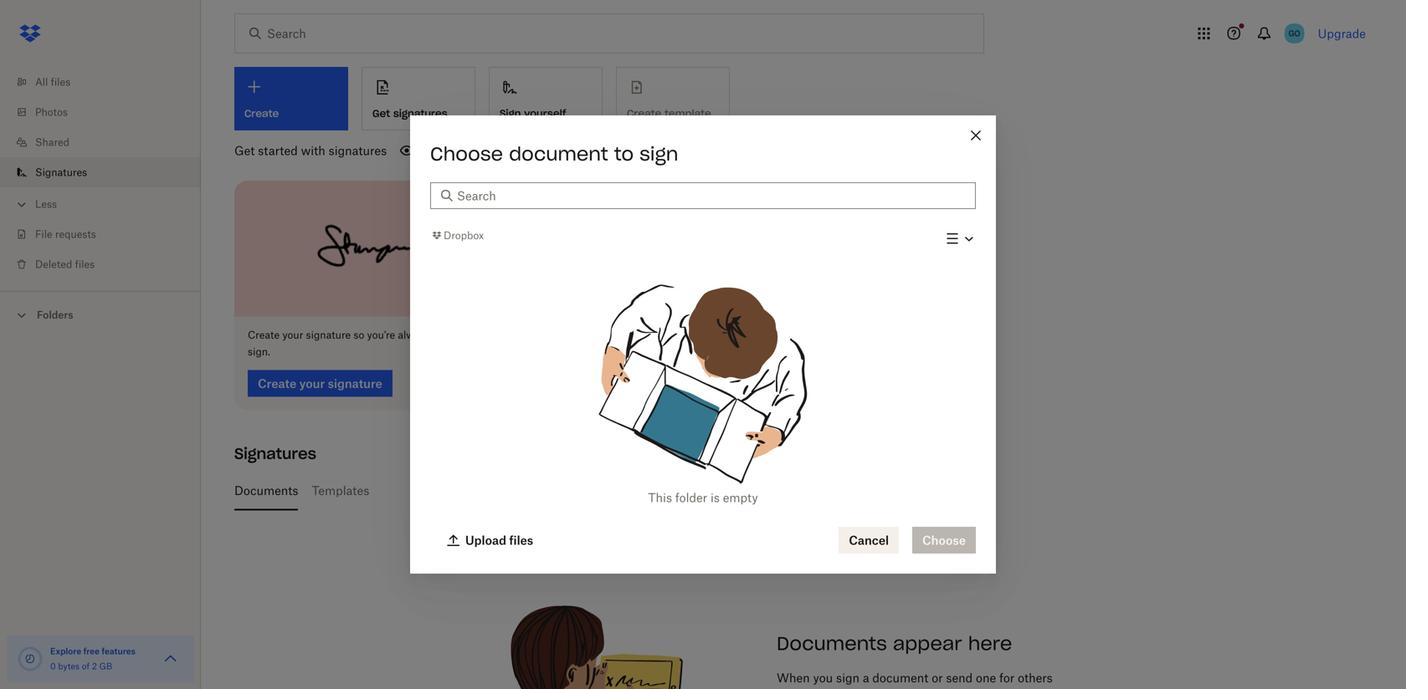 Task type: vqa. For each thing, say whether or not it's contained in the screenshot.
the top requests
yes



Task type: describe. For each thing, give the bounding box(es) containing it.
shared link
[[13, 127, 201, 157]]

sign yourself button
[[489, 67, 603, 131]]

signatures link
[[13, 157, 201, 188]]

sign.
[[248, 346, 270, 358]]

file
[[35, 228, 52, 241]]

appear
[[893, 633, 963, 656]]

started
[[258, 144, 298, 158]]

choose
[[430, 142, 503, 166]]

send
[[946, 671, 973, 686]]

this folder is empty
[[648, 491, 758, 505]]

documents appear here
[[777, 633, 1013, 656]]

one
[[976, 671, 996, 686]]

photos link
[[13, 97, 201, 127]]

with
[[301, 144, 326, 158]]

get started with signatures
[[234, 144, 387, 158]]

3 of 3 signature requests left this month. signing yourself is unlimited.
[[430, 484, 821, 498]]

1 horizontal spatial signature
[[465, 484, 517, 498]]

folders button
[[0, 302, 201, 327]]

when you sign a document or send one for others
[[777, 671, 1053, 690]]

documents tab
[[234, 471, 298, 511]]

create
[[248, 329, 280, 342]]

choose document to sign dialog
[[410, 116, 996, 574]]

create your signature so you're always ready to sign.
[[248, 329, 472, 358]]

0 horizontal spatial signatures
[[329, 144, 387, 158]]

signatures list item
[[0, 157, 201, 188]]

explore free features 0 bytes of 2 gb
[[50, 647, 136, 672]]

deleted
[[35, 258, 72, 271]]

to inside dialog
[[614, 142, 634, 166]]

signatures inside button
[[393, 107, 448, 120]]

tab list containing documents
[[234, 471, 1360, 511]]

quota usage element
[[17, 646, 44, 673]]

get for get signatures
[[373, 107, 390, 120]]

get for get started with signatures
[[234, 144, 255, 158]]

2 3 from the left
[[454, 484, 462, 498]]

sign inside dialog
[[640, 142, 679, 166]]

left
[[571, 484, 589, 498]]

signatures inside list item
[[35, 166, 87, 179]]

sign yourself
[[500, 107, 566, 120]]

empty
[[723, 491, 758, 505]]

folder
[[675, 491, 708, 505]]

choose document to sign
[[430, 142, 679, 166]]

upload files button
[[437, 527, 543, 554]]

upload files
[[466, 534, 533, 548]]

2
[[92, 662, 97, 672]]

cancel button
[[839, 527, 899, 554]]

0
[[50, 662, 56, 672]]

document inside dialog
[[509, 142, 608, 166]]

photos
[[35, 106, 68, 118]]

when
[[777, 671, 810, 686]]

less
[[35, 198, 57, 211]]

you're
[[367, 329, 395, 342]]

files for deleted files
[[75, 258, 95, 271]]

here
[[968, 633, 1013, 656]]

bytes
[[58, 662, 80, 672]]

files for upload files
[[509, 534, 533, 548]]

file requests link
[[13, 219, 201, 249]]

1 vertical spatial requests
[[520, 484, 568, 498]]

all files link
[[13, 67, 201, 97]]

explore
[[50, 647, 81, 657]]

free
[[83, 647, 100, 657]]

upload
[[466, 534, 507, 548]]

yourself inside button
[[524, 107, 566, 120]]

to inside create your signature so you're always ready to sign.
[[462, 329, 472, 342]]

ready
[[433, 329, 459, 342]]

files for all files
[[51, 76, 70, 88]]

deleted files link
[[13, 249, 201, 280]]

cancel
[[849, 534, 889, 548]]

Search text field
[[457, 187, 966, 205]]



Task type: locate. For each thing, give the bounding box(es) containing it.
upgrade
[[1318, 26, 1366, 41]]

1 horizontal spatial documents
[[777, 633, 887, 656]]

2 vertical spatial files
[[509, 534, 533, 548]]

1 horizontal spatial get
[[373, 107, 390, 120]]

1 vertical spatial signatures
[[329, 144, 387, 158]]

documents left templates tab at bottom
[[234, 484, 298, 498]]

requests inside file requests link
[[55, 228, 96, 241]]

list containing all files
[[0, 57, 201, 291]]

upgrade link
[[1318, 26, 1366, 41]]

templates tab
[[312, 471, 369, 511]]

0 horizontal spatial document
[[509, 142, 608, 166]]

0 horizontal spatial yourself
[[524, 107, 566, 120]]

signatures up the choose
[[393, 107, 448, 120]]

3
[[430, 484, 437, 498], [454, 484, 462, 498]]

1 vertical spatial sign
[[836, 671, 860, 686]]

0 vertical spatial signatures
[[393, 107, 448, 120]]

0 horizontal spatial to
[[462, 329, 472, 342]]

sign
[[640, 142, 679, 166], [836, 671, 860, 686]]

1 vertical spatial yourself
[[705, 484, 749, 498]]

deleted files
[[35, 258, 95, 271]]

is inside choose document to sign dialog
[[711, 491, 720, 505]]

files inside button
[[509, 534, 533, 548]]

always
[[398, 329, 430, 342]]

less image
[[13, 196, 30, 213]]

documents for documents
[[234, 484, 298, 498]]

requests right the file
[[55, 228, 96, 241]]

0 horizontal spatial files
[[51, 76, 70, 88]]

all
[[35, 76, 48, 88]]

1 horizontal spatial 3
[[454, 484, 462, 498]]

1 horizontal spatial signatures
[[393, 107, 448, 120]]

0 horizontal spatial of
[[82, 662, 90, 672]]

signatures up documents tab at the bottom of the page
[[234, 445, 316, 464]]

this
[[648, 491, 672, 505]]

1 vertical spatial files
[[75, 258, 95, 271]]

document
[[509, 142, 608, 166], [873, 671, 929, 686]]

requests left 'left'
[[520, 484, 568, 498]]

1 vertical spatial documents
[[777, 633, 887, 656]]

features
[[102, 647, 136, 657]]

2 horizontal spatial files
[[509, 534, 533, 548]]

0 vertical spatial yourself
[[524, 107, 566, 120]]

0 horizontal spatial get
[[234, 144, 255, 158]]

to
[[614, 142, 634, 166], [462, 329, 472, 342]]

1 horizontal spatial of
[[440, 484, 451, 498]]

yourself right sign
[[524, 107, 566, 120]]

1 horizontal spatial document
[[873, 671, 929, 686]]

signatures down shared
[[35, 166, 87, 179]]

documents up you
[[777, 633, 887, 656]]

1 horizontal spatial signatures
[[234, 445, 316, 464]]

is right folder
[[711, 491, 720, 505]]

0 horizontal spatial is
[[711, 491, 720, 505]]

yourself
[[524, 107, 566, 120], [705, 484, 749, 498]]

get left started
[[234, 144, 255, 158]]

get inside button
[[373, 107, 390, 120]]

for
[[1000, 671, 1015, 686]]

1 vertical spatial signatures
[[234, 445, 316, 464]]

list
[[0, 57, 201, 291]]

1 vertical spatial document
[[873, 671, 929, 686]]

shared
[[35, 136, 69, 149]]

requests
[[55, 228, 96, 241], [520, 484, 568, 498]]

you
[[813, 671, 833, 686]]

of
[[440, 484, 451, 498], [82, 662, 90, 672]]

0 vertical spatial signature
[[306, 329, 351, 342]]

signatures right with
[[329, 144, 387, 158]]

signature up the upload files button at the bottom left of the page
[[465, 484, 517, 498]]

0 vertical spatial documents
[[234, 484, 298, 498]]

0 horizontal spatial requests
[[55, 228, 96, 241]]

1 3 from the left
[[430, 484, 437, 498]]

document inside when you sign a document or send one for others
[[873, 671, 929, 686]]

yourself inside tab list
[[705, 484, 749, 498]]

dropbox image
[[13, 17, 47, 50]]

all files
[[35, 76, 70, 88]]

or
[[932, 671, 943, 686]]

is left unlimited.
[[752, 484, 762, 498]]

1 vertical spatial of
[[82, 662, 90, 672]]

files right upload
[[509, 534, 533, 548]]

is
[[752, 484, 762, 498], [711, 491, 720, 505]]

0 horizontal spatial signature
[[306, 329, 351, 342]]

0 horizontal spatial documents
[[234, 484, 298, 498]]

your
[[282, 329, 303, 342]]

1 horizontal spatial requests
[[520, 484, 568, 498]]

get up get started with signatures
[[373, 107, 390, 120]]

1 vertical spatial to
[[462, 329, 472, 342]]

1 horizontal spatial is
[[752, 484, 762, 498]]

1 horizontal spatial sign
[[836, 671, 860, 686]]

0 horizontal spatial 3
[[430, 484, 437, 498]]

of left 2
[[82, 662, 90, 672]]

tab list
[[234, 471, 1360, 511]]

month.
[[616, 484, 655, 498]]

1 horizontal spatial files
[[75, 258, 95, 271]]

this
[[593, 484, 613, 498]]

signing
[[658, 484, 702, 498]]

0 vertical spatial of
[[440, 484, 451, 498]]

gb
[[99, 662, 112, 672]]

signatures
[[35, 166, 87, 179], [234, 445, 316, 464]]

get signatures button
[[362, 67, 476, 131]]

0 vertical spatial files
[[51, 76, 70, 88]]

signature inside create your signature so you're always ready to sign.
[[306, 329, 351, 342]]

get signatures
[[373, 107, 448, 120]]

folders
[[37, 309, 73, 322]]

document right the a on the bottom of page
[[873, 671, 929, 686]]

1 horizontal spatial yourself
[[705, 484, 749, 498]]

is inside tab list
[[752, 484, 762, 498]]

of inside explore free features 0 bytes of 2 gb
[[82, 662, 90, 672]]

0 vertical spatial requests
[[55, 228, 96, 241]]

0 vertical spatial document
[[509, 142, 608, 166]]

1 vertical spatial get
[[234, 144, 255, 158]]

documents
[[234, 484, 298, 498], [777, 633, 887, 656]]

unlimited.
[[765, 484, 821, 498]]

signature
[[306, 329, 351, 342], [465, 484, 517, 498]]

sign up search text box
[[640, 142, 679, 166]]

0 vertical spatial get
[[373, 107, 390, 120]]

of up the upload files button at the bottom left of the page
[[440, 484, 451, 498]]

file requests
[[35, 228, 96, 241]]

0 vertical spatial sign
[[640, 142, 679, 166]]

files
[[51, 76, 70, 88], [75, 258, 95, 271], [509, 534, 533, 548]]

get
[[373, 107, 390, 120], [234, 144, 255, 158]]

0 horizontal spatial signatures
[[35, 166, 87, 179]]

so
[[354, 329, 364, 342]]

0 vertical spatial signatures
[[35, 166, 87, 179]]

sign
[[500, 107, 521, 120]]

document down sign yourself
[[509, 142, 608, 166]]

sign inside when you sign a document or send one for others
[[836, 671, 860, 686]]

files right all
[[51, 76, 70, 88]]

0 horizontal spatial sign
[[640, 142, 679, 166]]

dropbox
[[444, 229, 484, 242]]

yourself right signing
[[705, 484, 749, 498]]

others
[[1018, 671, 1053, 686]]

files right deleted
[[75, 258, 95, 271]]

1 vertical spatial signature
[[465, 484, 517, 498]]

templates
[[312, 484, 369, 498]]

sign left the a on the bottom of page
[[836, 671, 860, 686]]

documents for documents appear here
[[777, 633, 887, 656]]

0 vertical spatial to
[[614, 142, 634, 166]]

a
[[863, 671, 870, 686]]

signatures
[[393, 107, 448, 120], [329, 144, 387, 158]]

1 horizontal spatial to
[[614, 142, 634, 166]]

dropbox link
[[430, 227, 484, 244]]

signature left "so"
[[306, 329, 351, 342]]



